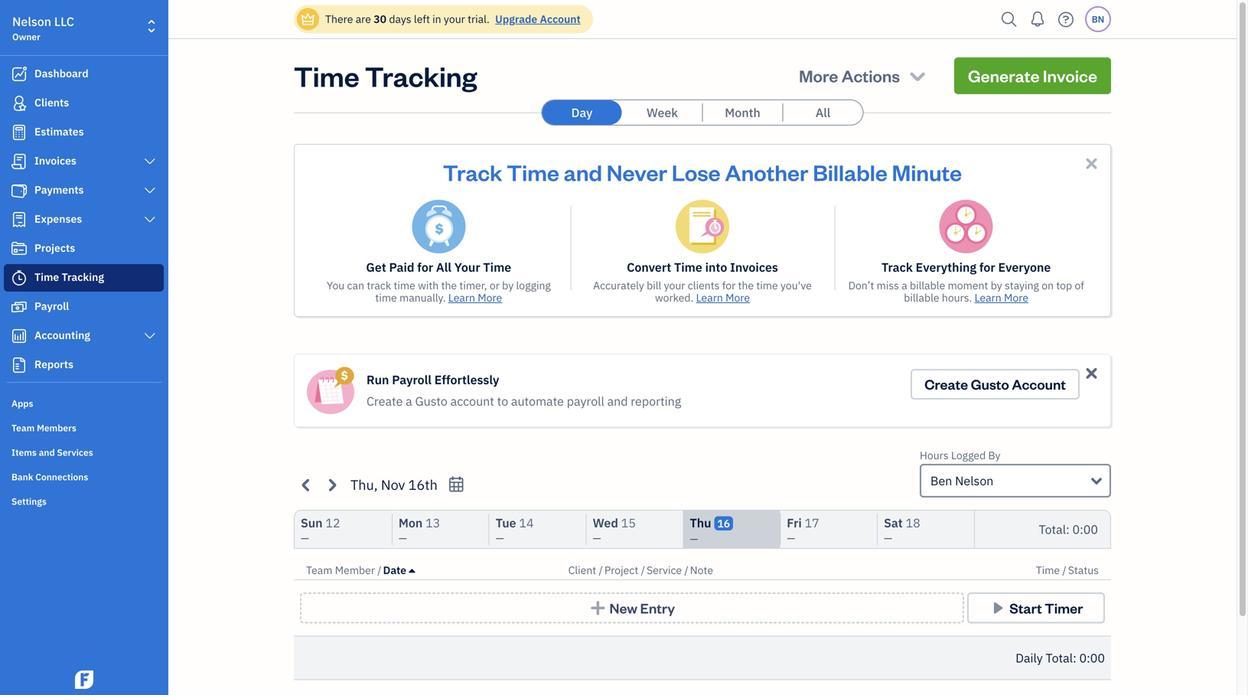 Task type: describe. For each thing, give the bounding box(es) containing it.
clients
[[34, 95, 69, 109]]

nov
[[381, 476, 405, 494]]

top
[[1057, 278, 1073, 292]]

don't
[[849, 278, 875, 292]]

billable
[[813, 158, 888, 186]]

start timer
[[1010, 599, 1084, 617]]

the for all
[[441, 278, 457, 292]]

18
[[906, 515, 921, 531]]

0 vertical spatial time tracking
[[294, 57, 477, 94]]

convert time into invoices image
[[676, 200, 730, 253]]

dashboard image
[[10, 67, 28, 82]]

time / status
[[1036, 563, 1099, 577]]

daily
[[1016, 650, 1043, 666]]

nelson inside 'dropdown button'
[[955, 473, 994, 489]]

effortlessly
[[435, 372, 499, 388]]

run payroll effortlessly create a gusto account to automate payroll and reporting
[[367, 372, 681, 409]]

0 horizontal spatial :
[[1066, 521, 1070, 537]]

learn more for all
[[448, 291, 502, 305]]

invoices inside invoices link
[[34, 153, 77, 168]]

1 vertical spatial total
[[1046, 650, 1073, 666]]

0 vertical spatial tracking
[[365, 57, 477, 94]]

bank connections link
[[4, 465, 164, 488]]

payroll
[[567, 393, 605, 409]]

thu
[[690, 515, 712, 531]]

and inside run payroll effortlessly create a gusto account to automate payroll and reporting
[[608, 393, 628, 409]]

dashboard
[[34, 66, 89, 80]]

clients link
[[4, 90, 164, 117]]

settings link
[[4, 489, 164, 512]]

main element
[[0, 0, 207, 695]]

timer
[[1045, 599, 1084, 617]]

bn
[[1092, 13, 1105, 25]]

track everything for everyone image
[[940, 200, 993, 253]]

payment image
[[10, 183, 28, 198]]

to
[[497, 393, 508, 409]]

time tracking link
[[4, 264, 164, 292]]

items
[[11, 446, 37, 459]]

bill
[[647, 278, 662, 292]]

day link
[[542, 100, 622, 125]]

never
[[607, 158, 668, 186]]

connections
[[35, 471, 88, 483]]

track for track time and never lose another billable minute
[[443, 158, 503, 186]]

hours
[[920, 448, 949, 462]]

chevron large down image for expenses
[[143, 214, 157, 226]]

ben nelson button
[[920, 464, 1112, 498]]

previous day image
[[298, 476, 315, 494]]

the for invoices
[[738, 278, 754, 292]]

get paid for all your time image
[[412, 200, 466, 253]]

a inside run payroll effortlessly create a gusto account to automate payroll and reporting
[[406, 393, 412, 409]]

dashboard link
[[4, 60, 164, 88]]

reports
[[34, 357, 73, 371]]

staying
[[1005, 278, 1040, 292]]

sun 12 —
[[301, 515, 340, 545]]

billable down everything
[[910, 278, 946, 292]]

worked.
[[655, 291, 694, 305]]

month
[[725, 104, 761, 121]]

3 / from the left
[[641, 563, 645, 577]]

expense image
[[10, 212, 28, 227]]

track everything for everyone
[[882, 259, 1051, 275]]

play image
[[990, 600, 1007, 616]]

crown image
[[300, 11, 316, 27]]

automate
[[511, 393, 564, 409]]

tue
[[496, 515, 516, 531]]

start
[[1010, 599, 1042, 617]]

upgrade account link
[[492, 12, 581, 26]]

sun
[[301, 515, 323, 531]]

payroll link
[[4, 293, 164, 321]]

of
[[1075, 278, 1085, 292]]

account inside 'button'
[[1012, 375, 1066, 393]]

timer image
[[10, 270, 28, 286]]

track
[[367, 278, 391, 292]]

estimate image
[[10, 125, 28, 140]]

projects
[[34, 241, 75, 255]]

gusto inside run payroll effortlessly create a gusto account to automate payroll and reporting
[[415, 393, 448, 409]]

30
[[374, 12, 387, 26]]

team members link
[[4, 416, 164, 439]]

days
[[389, 12, 412, 26]]

search image
[[998, 8, 1022, 31]]

invoices link
[[4, 148, 164, 175]]

llc
[[54, 13, 74, 29]]

mon 13 —
[[399, 515, 440, 545]]

for for everyone
[[980, 259, 996, 275]]

learn for everyone
[[975, 291, 1002, 305]]

sat
[[884, 515, 903, 531]]

time inside main element
[[34, 270, 59, 284]]

more for get paid for all your time
[[478, 291, 502, 305]]

sat 18 —
[[884, 515, 921, 545]]

for inside "accurately bill your clients for the time you've worked."
[[722, 278, 736, 292]]

settings
[[11, 495, 47, 508]]

moment
[[948, 278, 989, 292]]

learn for all
[[448, 291, 475, 305]]

time down paid
[[394, 278, 416, 292]]

entry
[[640, 599, 675, 617]]

don't miss a billable moment by staying on top of billable hours.
[[849, 278, 1085, 305]]

team members
[[11, 422, 76, 434]]

thu, nov 16th
[[351, 476, 438, 494]]

0 vertical spatial your
[[444, 12, 465, 26]]

nelson llc owner
[[12, 13, 74, 43]]

reporting
[[631, 393, 681, 409]]

chevron large down image for invoices
[[143, 155, 157, 168]]

— for sat
[[884, 531, 893, 545]]

choose a date image
[[448, 476, 465, 493]]

more actions
[[799, 65, 900, 87]]

— for sun
[[301, 531, 309, 545]]

all inside 'link'
[[816, 104, 831, 121]]

16
[[718, 516, 730, 531]]

notifications image
[[1026, 4, 1050, 34]]

more for track everything for everyone
[[1004, 291, 1029, 305]]

for for all
[[417, 259, 433, 275]]

billable left the "hours."
[[904, 291, 940, 305]]

1 vertical spatial 0:00
[[1080, 650, 1105, 666]]

note
[[690, 563, 714, 577]]

close image
[[1083, 364, 1101, 382]]

are
[[356, 12, 371, 26]]

time down get at the left
[[375, 291, 397, 305]]

accurately
[[593, 278, 644, 292]]

time tracking inside main element
[[34, 270, 104, 284]]

apps
[[11, 397, 33, 410]]

13
[[426, 515, 440, 531]]

trial.
[[468, 12, 490, 26]]

project image
[[10, 241, 28, 256]]

project link
[[605, 563, 641, 577]]

note link
[[690, 563, 714, 577]]

status
[[1069, 563, 1099, 577]]

a inside the "don't miss a billable moment by staying on top of billable hours."
[[902, 278, 908, 292]]

week
[[647, 104, 678, 121]]

or
[[490, 278, 500, 292]]



Task type: locate. For each thing, give the bounding box(es) containing it.
0 vertical spatial account
[[540, 12, 581, 26]]

1 horizontal spatial create
[[925, 375, 969, 393]]

you've
[[781, 278, 812, 292]]

reports link
[[4, 351, 164, 379]]

by left staying
[[991, 278, 1003, 292]]

2 horizontal spatial for
[[980, 259, 996, 275]]

0 vertical spatial team
[[11, 422, 35, 434]]

1 by from the left
[[502, 278, 514, 292]]

— inside thu 16 —
[[690, 532, 698, 546]]

gusto left the account
[[415, 393, 448, 409]]

mon
[[399, 515, 423, 531]]

create gusto account button
[[911, 369, 1080, 400]]

1 horizontal spatial the
[[738, 278, 754, 292]]

invoices up payments
[[34, 153, 77, 168]]

get paid for all your time
[[366, 259, 512, 275]]

1 vertical spatial tracking
[[62, 270, 104, 284]]

and left "never"
[[564, 158, 602, 186]]

on
[[1042, 278, 1054, 292]]

money image
[[10, 299, 28, 315]]

1 vertical spatial your
[[664, 278, 686, 292]]

chevron large down image up reports link
[[143, 330, 157, 342]]

gusto inside 'button'
[[971, 375, 1010, 393]]

for up with
[[417, 259, 433, 275]]

learn down your
[[448, 291, 475, 305]]

time tracking down 30
[[294, 57, 477, 94]]

— inside the mon 13 —
[[399, 531, 407, 545]]

billable
[[910, 278, 946, 292], [904, 291, 940, 305]]

/ left note
[[685, 563, 689, 577]]

team left member
[[306, 563, 333, 577]]

gusto up by
[[971, 375, 1010, 393]]

1 horizontal spatial all
[[816, 104, 831, 121]]

0 vertical spatial payroll
[[34, 299, 69, 313]]

nelson down logged in the bottom right of the page
[[955, 473, 994, 489]]

2 / from the left
[[599, 563, 603, 577]]

0 horizontal spatial invoices
[[34, 153, 77, 168]]

1 horizontal spatial nelson
[[955, 473, 994, 489]]

2 learn from the left
[[696, 291, 723, 305]]

manually.
[[400, 291, 446, 305]]

close image
[[1083, 155, 1101, 172]]

all left your
[[436, 259, 452, 275]]

tue 14 —
[[496, 515, 534, 545]]

tracking down projects link at the top left of page
[[62, 270, 104, 284]]

0 horizontal spatial for
[[417, 259, 433, 275]]

0 horizontal spatial track
[[443, 158, 503, 186]]

total
[[1039, 521, 1066, 537], [1046, 650, 1073, 666]]

create inside 'button'
[[925, 375, 969, 393]]

1 vertical spatial a
[[406, 393, 412, 409]]

member
[[335, 563, 375, 577]]

get
[[366, 259, 386, 275]]

0 vertical spatial and
[[564, 158, 602, 186]]

the
[[441, 278, 457, 292], [738, 278, 754, 292]]

caretup image
[[409, 564, 415, 576]]

more right clients
[[726, 291, 750, 305]]

accurately bill your clients for the time you've worked.
[[593, 278, 812, 305]]

1 vertical spatial nelson
[[955, 473, 994, 489]]

5 / from the left
[[1063, 563, 1067, 577]]

0 horizontal spatial tracking
[[62, 270, 104, 284]]

payroll inside main element
[[34, 299, 69, 313]]

0 vertical spatial a
[[902, 278, 908, 292]]

project
[[605, 563, 639, 577]]

0 vertical spatial invoices
[[34, 153, 77, 168]]

chevron large down image
[[143, 184, 157, 197]]

0 horizontal spatial your
[[444, 12, 465, 26]]

— for fri
[[787, 531, 796, 545]]

a right miss
[[902, 278, 908, 292]]

payroll up accounting
[[34, 299, 69, 313]]

more up all 'link'
[[799, 65, 839, 87]]

chart image
[[10, 328, 28, 344]]

/ right client
[[599, 563, 603, 577]]

team inside team members link
[[11, 422, 35, 434]]

2 vertical spatial chevron large down image
[[143, 330, 157, 342]]

1 horizontal spatial and
[[564, 158, 602, 186]]

payroll
[[34, 299, 69, 313], [392, 372, 432, 388]]

1 horizontal spatial tracking
[[365, 57, 477, 94]]

: right daily
[[1073, 650, 1077, 666]]

— up date link
[[399, 531, 407, 545]]

total up time link
[[1039, 521, 1066, 537]]

team
[[11, 422, 35, 434], [306, 563, 333, 577]]

0 horizontal spatial payroll
[[34, 299, 69, 313]]

4 / from the left
[[685, 563, 689, 577]]

1 learn from the left
[[448, 291, 475, 305]]

2 horizontal spatial learn
[[975, 291, 1002, 305]]

1 horizontal spatial track
[[882, 259, 913, 275]]

team for team members
[[11, 422, 35, 434]]

go to help image
[[1054, 8, 1079, 31]]

learn more down into
[[696, 291, 750, 305]]

for down into
[[722, 278, 736, 292]]

1 horizontal spatial team
[[306, 563, 333, 577]]

learn more
[[448, 291, 502, 305], [696, 291, 750, 305], [975, 291, 1029, 305]]

— inside tue 14 —
[[496, 531, 504, 545]]

report image
[[10, 358, 28, 373]]

your
[[455, 259, 480, 275]]

account right upgrade
[[540, 12, 581, 26]]

/ left date
[[378, 563, 382, 577]]

1 / from the left
[[378, 563, 382, 577]]

2 learn more from the left
[[696, 291, 750, 305]]

— left '18'
[[884, 531, 893, 545]]

1 vertical spatial all
[[436, 259, 452, 275]]

a left the account
[[406, 393, 412, 409]]

chevron large down image down chevron large down icon
[[143, 214, 157, 226]]

the right clients
[[738, 278, 754, 292]]

1 vertical spatial chevron large down image
[[143, 214, 157, 226]]

all link
[[784, 100, 863, 125]]

1 vertical spatial team
[[306, 563, 333, 577]]

/ left 'status'
[[1063, 563, 1067, 577]]

0 vertical spatial all
[[816, 104, 831, 121]]

more inside dropdown button
[[799, 65, 839, 87]]

— for tue
[[496, 531, 504, 545]]

tracking
[[365, 57, 477, 94], [62, 270, 104, 284]]

total right daily
[[1046, 650, 1073, 666]]

learn down into
[[696, 291, 723, 305]]

/ left 'service' at the bottom of the page
[[641, 563, 645, 577]]

— inside fri 17 —
[[787, 531, 796, 545]]

the right with
[[441, 278, 457, 292]]

chevron large down image for accounting
[[143, 330, 157, 342]]

learn more for everyone
[[975, 291, 1029, 305]]

1 horizontal spatial learn
[[696, 291, 723, 305]]

left
[[414, 12, 430, 26]]

1 horizontal spatial for
[[722, 278, 736, 292]]

17
[[805, 515, 820, 531]]

1 horizontal spatial payroll
[[392, 372, 432, 388]]

into
[[706, 259, 728, 275]]

timer,
[[460, 278, 487, 292]]

date
[[383, 563, 407, 577]]

1 vertical spatial track
[[882, 259, 913, 275]]

2 chevron large down image from the top
[[143, 214, 157, 226]]

track
[[443, 158, 503, 186], [882, 259, 913, 275]]

0 vertical spatial total
[[1039, 521, 1066, 537]]

more down "everyone"
[[1004, 291, 1029, 305]]

1 the from the left
[[441, 278, 457, 292]]

2 the from the left
[[738, 278, 754, 292]]

the inside you can track time with the timer, or by logging time manually.
[[441, 278, 457, 292]]

0 horizontal spatial gusto
[[415, 393, 448, 409]]

0 horizontal spatial all
[[436, 259, 452, 275]]

3 learn more from the left
[[975, 291, 1029, 305]]

by
[[989, 448, 1001, 462]]

client image
[[10, 96, 28, 111]]

apps link
[[4, 391, 164, 414]]

0:00 down timer
[[1080, 650, 1105, 666]]

team for team member /
[[306, 563, 333, 577]]

more for convert time into invoices
[[726, 291, 750, 305]]

learn for invoices
[[696, 291, 723, 305]]

track up get paid for all your time image
[[443, 158, 503, 186]]

1 vertical spatial :
[[1073, 650, 1077, 666]]

0 horizontal spatial account
[[540, 12, 581, 26]]

1 horizontal spatial invoices
[[730, 259, 778, 275]]

estimates link
[[4, 119, 164, 146]]

— left 15
[[593, 531, 601, 545]]

your right in
[[444, 12, 465, 26]]

actions
[[842, 65, 900, 87]]

time link
[[1036, 563, 1063, 577]]

create up hours
[[925, 375, 969, 393]]

chevron large down image inside expenses 'link'
[[143, 214, 157, 226]]

0 horizontal spatial learn more
[[448, 291, 502, 305]]

the inside "accurately bill your clients for the time you've worked."
[[738, 278, 754, 292]]

learn more down your
[[448, 291, 502, 305]]

learn right the "hours."
[[975, 291, 1002, 305]]

team down apps
[[11, 422, 35, 434]]

0 horizontal spatial a
[[406, 393, 412, 409]]

by inside you can track time with the timer, or by logging time manually.
[[502, 278, 514, 292]]

month link
[[703, 100, 783, 125]]

invoice image
[[10, 154, 28, 169]]

everything
[[916, 259, 977, 275]]

0 horizontal spatial by
[[502, 278, 514, 292]]

miss
[[877, 278, 899, 292]]

account
[[451, 393, 494, 409]]

nelson up owner
[[12, 13, 51, 29]]

all down more actions
[[816, 104, 831, 121]]

time tracking down projects link at the top left of page
[[34, 270, 104, 284]]

ben nelson
[[931, 473, 994, 489]]

— left 12
[[301, 531, 309, 545]]

— inside sat 18 —
[[884, 531, 893, 545]]

0 horizontal spatial create
[[367, 393, 403, 409]]

team member /
[[306, 563, 382, 577]]

— left 14
[[496, 531, 504, 545]]

16th
[[409, 476, 438, 494]]

2 by from the left
[[991, 278, 1003, 292]]

1 horizontal spatial :
[[1073, 650, 1077, 666]]

generate invoice button
[[955, 57, 1112, 94]]

generate
[[968, 65, 1040, 87]]

15
[[621, 515, 636, 531]]

with
[[418, 278, 439, 292]]

0 horizontal spatial and
[[39, 446, 55, 459]]

clients
[[688, 278, 720, 292]]

by right or
[[502, 278, 514, 292]]

12
[[326, 515, 340, 531]]

track for track everything for everyone
[[882, 259, 913, 275]]

— for thu
[[690, 532, 698, 546]]

and inside main element
[[39, 446, 55, 459]]

status link
[[1069, 563, 1099, 577]]

1 learn more from the left
[[448, 291, 502, 305]]

1 vertical spatial payroll
[[392, 372, 432, 388]]

payroll inside run payroll effortlessly create a gusto account to automate payroll and reporting
[[392, 372, 432, 388]]

another
[[725, 158, 809, 186]]

1 chevron large down image from the top
[[143, 155, 157, 168]]

1 vertical spatial time tracking
[[34, 270, 104, 284]]

chevron large down image up chevron large down icon
[[143, 155, 157, 168]]

0 horizontal spatial time tracking
[[34, 270, 104, 284]]

accounting link
[[4, 322, 164, 350]]

accounting
[[34, 328, 90, 342]]

your inside "accurately bill your clients for the time you've worked."
[[664, 278, 686, 292]]

owner
[[12, 31, 40, 43]]

by inside the "don't miss a billable moment by staying on top of billable hours."
[[991, 278, 1003, 292]]

learn more for invoices
[[696, 291, 750, 305]]

: up time / status
[[1066, 521, 1070, 537]]

plus image
[[589, 600, 607, 616]]

tracking inside time tracking link
[[62, 270, 104, 284]]

next day image
[[323, 476, 341, 494]]

track up miss
[[882, 259, 913, 275]]

there are 30 days left in your trial. upgrade account
[[325, 12, 581, 26]]

new entry
[[610, 599, 675, 617]]

1 horizontal spatial account
[[1012, 375, 1066, 393]]

3 chevron large down image from the top
[[143, 330, 157, 342]]

— for wed
[[593, 531, 601, 545]]

—
[[301, 531, 309, 545], [399, 531, 407, 545], [496, 531, 504, 545], [593, 531, 601, 545], [787, 531, 796, 545], [884, 531, 893, 545], [690, 532, 698, 546]]

1 vertical spatial invoices
[[730, 259, 778, 275]]

freshbooks image
[[72, 671, 96, 689]]

— inside sun 12 —
[[301, 531, 309, 545]]

account left close icon
[[1012, 375, 1066, 393]]

track time and never lose another billable minute
[[443, 158, 962, 186]]

and right payroll
[[608, 393, 628, 409]]

expenses link
[[4, 206, 164, 233]]

lose
[[672, 158, 721, 186]]

more
[[799, 65, 839, 87], [478, 291, 502, 305], [726, 291, 750, 305], [1004, 291, 1029, 305]]

0 vertical spatial :
[[1066, 521, 1070, 537]]

wed 15 —
[[593, 515, 636, 545]]

for up moment
[[980, 259, 996, 275]]

0 vertical spatial nelson
[[12, 13, 51, 29]]

1 horizontal spatial by
[[991, 278, 1003, 292]]

more down your
[[478, 291, 502, 305]]

can
[[347, 278, 364, 292]]

all
[[816, 104, 831, 121], [436, 259, 452, 275]]

time left the you've at the right top
[[757, 278, 778, 292]]

service
[[647, 563, 682, 577]]

0 horizontal spatial learn
[[448, 291, 475, 305]]

convert time into invoices
[[627, 259, 778, 275]]

your right bill
[[664, 278, 686, 292]]

— inside wed 15 —
[[593, 531, 601, 545]]

invoice
[[1043, 65, 1098, 87]]

a
[[902, 278, 908, 292], [406, 393, 412, 409]]

members
[[37, 422, 76, 434]]

1 horizontal spatial time tracking
[[294, 57, 477, 94]]

payroll right run
[[392, 372, 432, 388]]

and right items
[[39, 446, 55, 459]]

tracking down left
[[365, 57, 477, 94]]

0 vertical spatial track
[[443, 158, 503, 186]]

expenses
[[34, 212, 82, 226]]

create inside run payroll effortlessly create a gusto account to automate payroll and reporting
[[367, 393, 403, 409]]

3 learn from the left
[[975, 291, 1002, 305]]

invoices right into
[[730, 259, 778, 275]]

2 horizontal spatial learn more
[[975, 291, 1029, 305]]

2 vertical spatial and
[[39, 446, 55, 459]]

1 horizontal spatial your
[[664, 278, 686, 292]]

1 horizontal spatial gusto
[[971, 375, 1010, 393]]

0 horizontal spatial team
[[11, 422, 35, 434]]

2 horizontal spatial and
[[608, 393, 628, 409]]

everyone
[[999, 259, 1051, 275]]

total : 0:00
[[1039, 521, 1099, 537]]

— left 17
[[787, 531, 796, 545]]

chevron large down image
[[143, 155, 157, 168], [143, 214, 157, 226], [143, 330, 157, 342]]

daily total : 0:00
[[1016, 650, 1105, 666]]

chevron large down image inside accounting link
[[143, 330, 157, 342]]

estimates
[[34, 124, 84, 139]]

— for mon
[[399, 531, 407, 545]]

0 horizontal spatial the
[[441, 278, 457, 292]]

:
[[1066, 521, 1070, 537], [1073, 650, 1077, 666]]

by
[[502, 278, 514, 292], [991, 278, 1003, 292]]

0 vertical spatial chevron large down image
[[143, 155, 157, 168]]

services
[[57, 446, 93, 459]]

— down thu
[[690, 532, 698, 546]]

nelson
[[12, 13, 51, 29], [955, 473, 994, 489]]

nelson inside nelson llc owner
[[12, 13, 51, 29]]

1 vertical spatial and
[[608, 393, 628, 409]]

learn more down "everyone"
[[975, 291, 1029, 305]]

0 horizontal spatial nelson
[[12, 13, 51, 29]]

create down run
[[367, 393, 403, 409]]

chevrondown image
[[907, 65, 929, 87]]

0:00 up 'status'
[[1073, 521, 1099, 537]]

projects link
[[4, 235, 164, 263]]

thu,
[[351, 476, 378, 494]]

0 vertical spatial 0:00
[[1073, 521, 1099, 537]]

date link
[[383, 563, 415, 577]]

time inside "accurately bill your clients for the time you've worked."
[[757, 278, 778, 292]]

1 horizontal spatial a
[[902, 278, 908, 292]]

1 vertical spatial account
[[1012, 375, 1066, 393]]

1 horizontal spatial learn more
[[696, 291, 750, 305]]

logging
[[516, 278, 551, 292]]



Task type: vqa. For each thing, say whether or not it's contained in the screenshot.
the 11 Dropdown Button
no



